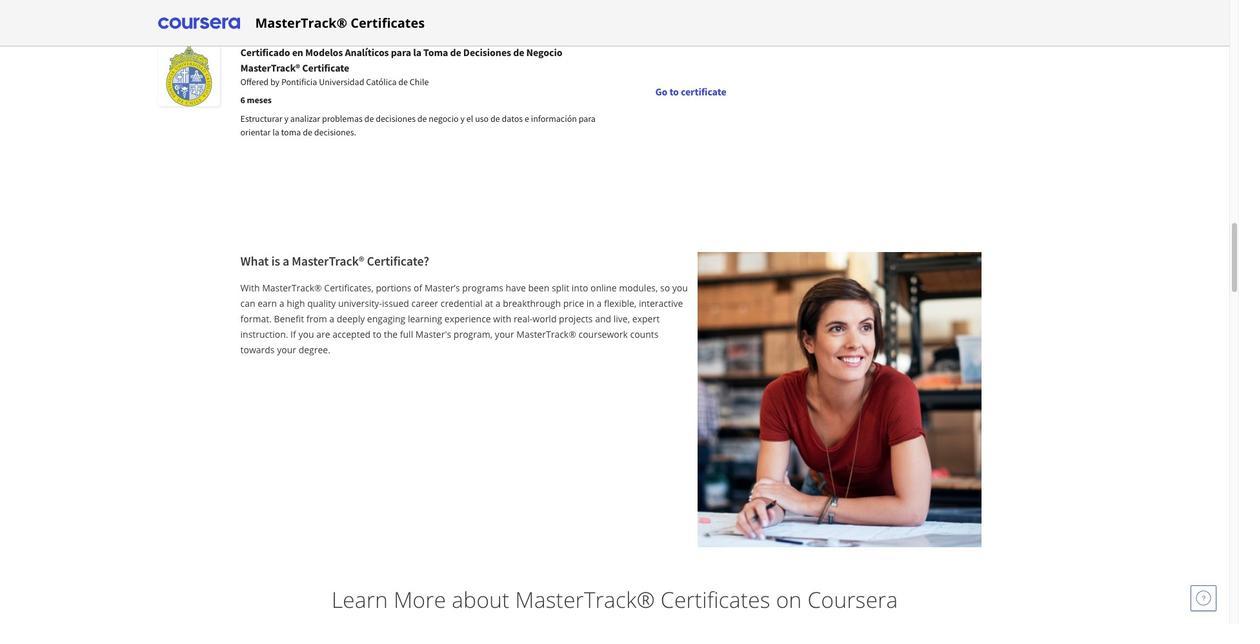 Task type: describe. For each thing, give the bounding box(es) containing it.
what
[[240, 253, 269, 269]]

modules,
[[619, 282, 658, 294]]

at
[[485, 298, 493, 310]]

a left high
[[279, 298, 284, 310]]

modelos
[[305, 46, 343, 59]]

learning
[[408, 313, 442, 325]]

have
[[506, 282, 526, 294]]

experience
[[445, 313, 491, 325]]

and
[[595, 313, 611, 325]]

estructurar y analizar problemas de decisiones de negocio y el uso de datos e información para orientar la toma de decisiones.
[[240, 113, 596, 138]]

into
[[572, 282, 588, 294]]

learn
[[332, 585, 388, 615]]

certificate
[[302, 61, 349, 74]]

the
[[384, 328, 398, 341]]

negocio
[[526, 46, 562, 59]]

en
[[292, 46, 303, 59]]

engaging
[[367, 313, 405, 325]]

6
[[240, 94, 245, 106]]

0 vertical spatial you
[[672, 282, 688, 294]]

issued
[[382, 298, 409, 310]]

breakthrough
[[503, 298, 561, 310]]

in
[[586, 298, 594, 310]]

to inside with mastertrack® certificates, portions of master's programs have been split into online modules, so you can earn a high quality university-issued career credential at a breakthrough price in a flexible, interactive format. benefit from a deeply engaging learning experience with real-world projects and live, expert instruction. if you are accepted to the full master's program, your mastertrack® coursework counts towards your degree.
[[373, 328, 381, 341]]

2 y from the left
[[460, 113, 465, 125]]

flexible,
[[604, 298, 637, 310]]

world
[[533, 313, 557, 325]]

analíticos
[[345, 46, 389, 59]]

1 horizontal spatial certificates
[[661, 585, 770, 615]]

been
[[528, 282, 549, 294]]

benefit
[[274, 313, 304, 325]]

full
[[400, 328, 413, 341]]

price
[[563, 298, 584, 310]]

instruction.
[[240, 328, 288, 341]]

with
[[240, 282, 260, 294]]

offered
[[240, 76, 269, 88]]

a right is
[[283, 253, 289, 269]]

online
[[590, 282, 617, 294]]

if
[[290, 328, 296, 341]]

mastertrack® certificates
[[255, 14, 425, 31]]

toma
[[281, 126, 301, 138]]

with
[[493, 313, 511, 325]]

more
[[394, 585, 446, 615]]

credential
[[441, 298, 483, 310]]

projects
[[559, 313, 593, 325]]

decisiones
[[463, 46, 511, 59]]

1 horizontal spatial your
[[495, 328, 514, 341]]

live,
[[614, 313, 630, 325]]

by
[[270, 76, 280, 88]]

decisiones.
[[314, 126, 356, 138]]

with mastertrack® certificates, portions of master's programs have been split into online modules, so you can earn a high quality university-issued career credential at a breakthrough price in a flexible, interactive format. benefit from a deeply engaging learning experience with real-world projects and live, expert instruction. if you are accepted to the full master's program, your mastertrack® coursework counts towards your degree.
[[240, 282, 688, 356]]

is
[[271, 253, 280, 269]]

real-
[[514, 313, 533, 325]]

certificate?
[[367, 253, 429, 269]]

learn more about mastertrack® certificates on coursera
[[332, 585, 898, 615]]

accepted
[[332, 328, 370, 341]]

interactive
[[639, 298, 683, 310]]

of
[[414, 282, 422, 294]]

datos
[[502, 113, 523, 125]]

a right 'from'
[[329, 313, 334, 325]]

certificado en modelos analíticos para la toma de decisiones de negocio mastertrack® certificate offered by pontificia universidad católica de chile 6 meses
[[240, 46, 562, 106]]

estructurar
[[240, 113, 282, 125]]

e
[[525, 113, 529, 125]]

pontificia
[[281, 76, 317, 88]]

mastertrack® inside certificado en modelos analíticos para la toma de decisiones de negocio mastertrack® certificate offered by pontificia universidad católica de chile 6 meses
[[240, 61, 300, 74]]

quality
[[307, 298, 336, 310]]

0 horizontal spatial you
[[298, 328, 314, 341]]

0 vertical spatial certificates
[[351, 14, 425, 31]]



Task type: vqa. For each thing, say whether or not it's contained in the screenshot.
'SCIENCES'
no



Task type: locate. For each thing, give the bounding box(es) containing it.
0 horizontal spatial certificates
[[351, 14, 425, 31]]

a right in
[[597, 298, 602, 310]]

1 vertical spatial you
[[298, 328, 314, 341]]

la
[[413, 46, 421, 59], [272, 126, 279, 138]]

0 vertical spatial la
[[413, 46, 421, 59]]

0 vertical spatial to
[[669, 85, 679, 98]]

high
[[287, 298, 305, 310]]

0 horizontal spatial la
[[272, 126, 279, 138]]

master's
[[415, 328, 451, 341]]

de
[[450, 46, 461, 59], [513, 46, 524, 59], [398, 76, 408, 88], [364, 113, 374, 125], [417, 113, 427, 125], [490, 113, 500, 125], [303, 126, 312, 138]]

help center image
[[1196, 591, 1211, 607]]

católica
[[366, 76, 397, 88]]

degree.
[[299, 344, 330, 356]]

meses
[[247, 94, 272, 106]]

1 horizontal spatial para
[[579, 113, 596, 125]]

coursework
[[579, 328, 628, 341]]

to left the
[[373, 328, 381, 341]]

1 horizontal spatial la
[[413, 46, 421, 59]]

y left el
[[460, 113, 465, 125]]

certificates,
[[324, 282, 374, 294]]

para right the analíticos at left
[[391, 46, 411, 59]]

so
[[660, 282, 670, 294]]

you
[[672, 282, 688, 294], [298, 328, 314, 341]]

a
[[283, 253, 289, 269], [279, 298, 284, 310], [495, 298, 501, 310], [597, 298, 602, 310], [329, 313, 334, 325]]

format.
[[240, 313, 272, 325]]

certificates
[[351, 14, 425, 31], [661, 585, 770, 615]]

para
[[391, 46, 411, 59], [579, 113, 596, 125]]

you right so
[[672, 282, 688, 294]]

0 horizontal spatial y
[[284, 113, 289, 125]]

toma
[[423, 46, 448, 59]]

coursera image
[[158, 13, 240, 33]]

earn
[[258, 298, 277, 310]]

0 horizontal spatial para
[[391, 46, 411, 59]]

your
[[495, 328, 514, 341], [277, 344, 296, 356]]

expert
[[632, 313, 660, 325]]

1 vertical spatial your
[[277, 344, 296, 356]]

to right go
[[669, 85, 679, 98]]

y up toma
[[284, 113, 289, 125]]

orientar
[[240, 126, 271, 138]]

1 horizontal spatial you
[[672, 282, 688, 294]]

decisiones
[[376, 113, 416, 125]]

el
[[466, 113, 473, 125]]

0 horizontal spatial to
[[373, 328, 381, 341]]

pontificia universidad católica de chile image
[[158, 45, 220, 106]]

negocio
[[429, 113, 459, 125]]

university-
[[338, 298, 382, 310]]

1 vertical spatial para
[[579, 113, 596, 125]]

counts
[[630, 328, 659, 341]]

problemas
[[322, 113, 363, 125]]

career
[[411, 298, 438, 310]]

certificate
[[681, 85, 726, 98]]

1 horizontal spatial to
[[669, 85, 679, 98]]

universidad
[[319, 76, 364, 88]]

la inside certificado en modelos analíticos para la toma de decisiones de negocio mastertrack® certificate offered by pontificia universidad católica de chile 6 meses
[[413, 46, 421, 59]]

0 horizontal spatial your
[[277, 344, 296, 356]]

1 vertical spatial la
[[272, 126, 279, 138]]

mastertrack®
[[255, 14, 347, 31], [240, 61, 300, 74], [292, 253, 364, 269], [262, 282, 322, 294], [516, 328, 576, 341], [515, 585, 655, 615]]

1 y from the left
[[284, 113, 289, 125]]

la inside estructurar y analizar problemas de decisiones de negocio y el uso de datos e información para orientar la toma de decisiones.
[[272, 126, 279, 138]]

go to certificate
[[655, 85, 726, 98]]

para inside certificado en modelos analíticos para la toma de decisiones de negocio mastertrack® certificate offered by pontificia universidad católica de chile 6 meses
[[391, 46, 411, 59]]

para right información
[[579, 113, 596, 125]]

certificado
[[240, 46, 290, 59]]

chile
[[410, 76, 429, 88]]

uso
[[475, 113, 489, 125]]

y
[[284, 113, 289, 125], [460, 113, 465, 125]]

about
[[452, 585, 510, 615]]

portions
[[376, 282, 411, 294]]

you right if on the left
[[298, 328, 314, 341]]

your down with
[[495, 328, 514, 341]]

what is a mastertrack® certificate?
[[240, 253, 429, 269]]

1 vertical spatial to
[[373, 328, 381, 341]]

towards
[[240, 344, 275, 356]]

go
[[655, 85, 667, 98]]

coursera
[[807, 585, 898, 615]]

0 vertical spatial para
[[391, 46, 411, 59]]

programs
[[462, 282, 503, 294]]

para inside estructurar y analizar problemas de decisiones de negocio y el uso de datos e información para orientar la toma de decisiones.
[[579, 113, 596, 125]]

split
[[552, 282, 569, 294]]

program,
[[454, 328, 493, 341]]

a right at
[[495, 298, 501, 310]]

can
[[240, 298, 255, 310]]

1 horizontal spatial y
[[460, 113, 465, 125]]

to
[[669, 85, 679, 98], [373, 328, 381, 341]]

0 vertical spatial your
[[495, 328, 514, 341]]

master's
[[425, 282, 460, 294]]

1 vertical spatial certificates
[[661, 585, 770, 615]]

información
[[531, 113, 577, 125]]

from
[[306, 313, 327, 325]]

your down if on the left
[[277, 344, 296, 356]]

are
[[316, 328, 330, 341]]

on
[[776, 585, 802, 615]]

deeply
[[337, 313, 365, 325]]

analizar
[[290, 113, 320, 125]]



